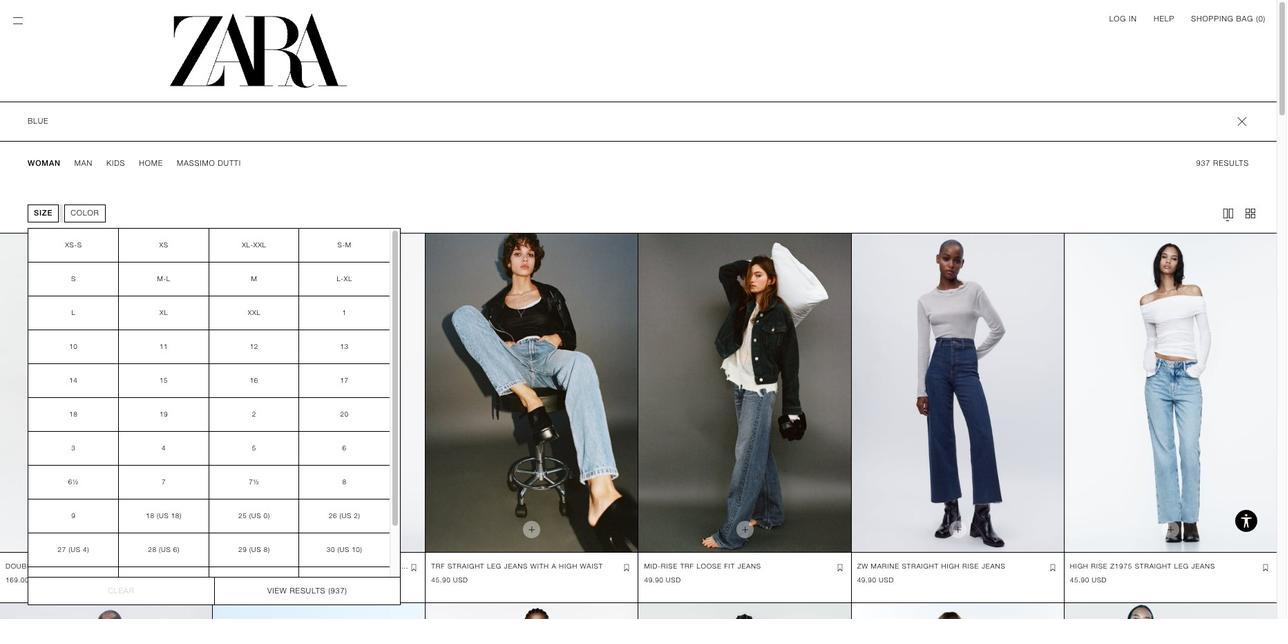 Task type: vqa. For each thing, say whether or not it's contained in the screenshot.
3
yes



Task type: locate. For each thing, give the bounding box(es) containing it.
0 horizontal spatial m
[[251, 275, 257, 283]]

1 high from the left
[[559, 562, 578, 570]]

jeans for zw
[[982, 562, 1006, 570]]

2 zoom change image from the left
[[1244, 207, 1258, 220]]

0 horizontal spatial s
[[71, 275, 76, 283]]

1 horizontal spatial zoom change image
[[1244, 207, 1258, 220]]

2 usd from the left
[[240, 576, 255, 584]]

10
[[69, 343, 78, 350]]

18
[[69, 411, 78, 418], [146, 512, 155, 520]]

4 add item to wishlist image from the left
[[1048, 562, 1059, 573]]

results for view
[[290, 586, 326, 595]]

45.90 for high
[[1070, 576, 1090, 584]]

6 usd from the left
[[1092, 576, 1107, 584]]

2 jeans from the left
[[504, 562, 528, 570]]

1 horizontal spatial trf
[[681, 562, 694, 570]]

mid-
[[644, 562, 661, 570]]

log in
[[1110, 15, 1137, 23]]

0 horizontal spatial z1975
[[328, 562, 351, 570]]

0 horizontal spatial 49.90
[[218, 576, 238, 584]]

loose
[[697, 562, 722, 570]]

usd down waisted
[[240, 576, 255, 584]]

massimo dutti
[[177, 159, 241, 168]]

2 49.90 from the left
[[644, 576, 664, 584]]

15
[[160, 377, 168, 384]]

3 add item to wishlist image from the left
[[835, 562, 846, 573]]

2 z1975 from the left
[[1111, 562, 1133, 570]]

view
[[267, 586, 287, 595]]

xl up 1
[[344, 275, 352, 283]]

8)
[[264, 546, 270, 554]]

(us left 18)
[[157, 512, 169, 520]]

0 horizontal spatial high
[[559, 562, 578, 570]]

breasted
[[39, 562, 78, 570]]

169.00
[[6, 576, 29, 584]]

1 vertical spatial s
[[71, 275, 76, 283]]

m down xl-xxl
[[251, 275, 257, 283]]

1 vertical spatial l
[[71, 309, 76, 317]]

1 45.90 from the left
[[431, 576, 451, 584]]

rise
[[661, 562, 678, 570], [963, 562, 980, 570], [1091, 562, 1108, 570]]

2 rise from the left
[[963, 562, 980, 570]]

xl down m-l
[[160, 309, 168, 317]]

s
[[77, 241, 82, 249], [71, 275, 76, 283]]

(us left 8)
[[249, 546, 261, 554]]

49.90 usd down high-
[[218, 576, 255, 584]]

2 zw from the left
[[857, 562, 869, 570]]

usd down mid-rise trf loose fit jeans link
[[666, 576, 681, 584]]

1 horizontal spatial results
[[1214, 159, 1250, 168]]

add item to wishlist image
[[409, 562, 420, 573], [622, 562, 633, 573], [835, 562, 846, 573], [1048, 562, 1059, 573], [1261, 562, 1272, 573]]

z1975
[[328, 562, 351, 570], [1111, 562, 1133, 570]]

z1975 inside 'link'
[[1111, 562, 1133, 570]]

45.90 for trf
[[431, 576, 451, 584]]

4 usd from the left
[[666, 576, 681, 584]]

marine
[[871, 562, 900, 570]]

(us left 2)
[[340, 512, 352, 520]]

color button
[[64, 205, 105, 223]]

image 0 of full length trf mid-rise wide leg jeans from zara image
[[639, 603, 851, 619]]

massimo
[[177, 159, 215, 168]]

trf
[[431, 562, 445, 570], [681, 562, 694, 570]]

16
[[250, 377, 258, 384]]

1 vertical spatial xl
[[160, 309, 168, 317]]

results
[[1214, 159, 1250, 168], [290, 586, 326, 595]]

0 vertical spatial image 0 of high-waisted full length z1975 straight leg jeans from zara image
[[213, 233, 425, 552]]

49.90 down mid-
[[644, 576, 664, 584]]

image 0 of metallic thread knit midi dress from zara image
[[1065, 603, 1277, 619]]

high rise z1975 straight leg jeans
[[1070, 562, 1216, 570]]

1 horizontal spatial xl
[[344, 275, 352, 283]]

1 rise from the left
[[661, 562, 678, 570]]

49.90 usd down mid-
[[644, 576, 681, 584]]

1 horizontal spatial l
[[166, 275, 171, 283]]

xs
[[159, 241, 168, 249]]

jeans
[[410, 562, 433, 570], [504, 562, 528, 570], [738, 562, 762, 570], [982, 562, 1006, 570], [1192, 562, 1216, 570]]

usd for high-
[[240, 576, 255, 584]]

45.90 usd down high rise z1975 straight leg jeans 'link'
[[1070, 576, 1107, 584]]

1 horizontal spatial high
[[942, 562, 960, 570]]

size
[[34, 209, 53, 218]]

add item to wishlist image for high-waisted full length z1975 straight leg jeans
[[409, 562, 420, 573]]

5 usd from the left
[[879, 576, 894, 584]]

z1975 up image 0 of metallic thread knit midi dress from zara
[[1111, 562, 1133, 570]]

0 horizontal spatial results
[[290, 586, 326, 595]]

(us left '4)'
[[69, 546, 81, 554]]

Search for an item, color, collection... field
[[28, 102, 1236, 141]]

0 horizontal spatial xl
[[160, 309, 168, 317]]

usd for zw
[[879, 576, 894, 584]]

1 horizontal spatial z1975
[[1111, 562, 1133, 570]]

1 49.90 from the left
[[218, 576, 238, 584]]

2 add item to wishlist image from the left
[[622, 562, 633, 573]]

1 horizontal spatial m
[[345, 241, 352, 249]]

1 horizontal spatial 49.90
[[644, 576, 664, 584]]

3
[[71, 444, 76, 452]]

49.90 usd
[[218, 576, 255, 584], [644, 576, 681, 584], [857, 576, 894, 584]]

4 straight from the left
[[1135, 562, 1172, 570]]

add item to wishlist image
[[196, 562, 207, 573]]

None field
[[0, 102, 1277, 142]]

49.90 for high-
[[218, 576, 238, 584]]

s down xs-s
[[71, 275, 76, 283]]

1 horizontal spatial 45.90 usd
[[1070, 576, 1107, 584]]

usd right the 169.00
[[31, 576, 47, 584]]

(us right 30
[[338, 546, 350, 554]]

0 horizontal spatial 49.90 usd
[[218, 576, 255, 584]]

z1975 down the 30 (us 10)
[[328, 562, 351, 570]]

xs-s
[[65, 241, 82, 249]]

1 add item to wishlist image from the left
[[409, 562, 420, 573]]

high
[[559, 562, 578, 570], [942, 562, 960, 570], [1070, 562, 1089, 570]]

l up 10
[[71, 309, 76, 317]]

usd down marine
[[879, 576, 894, 584]]

5 add item to wishlist image from the left
[[1261, 562, 1272, 573]]

1
[[342, 309, 347, 317]]

1 horizontal spatial zw
[[857, 562, 869, 570]]

in
[[1129, 15, 1137, 23]]

3 jeans from the left
[[738, 562, 762, 570]]

0 horizontal spatial image 0 of high-waisted full length z1975 straight leg jeans from zara image
[[213, 233, 425, 552]]

27 (us 4)
[[58, 546, 89, 554]]

45.90 usd
[[431, 576, 468, 584], [1070, 576, 1107, 584]]

jeans inside 'link'
[[1192, 562, 1216, 570]]

49.90 usd down marine
[[857, 576, 894, 584]]

1 vertical spatial xxl
[[248, 309, 261, 317]]

3 usd from the left
[[453, 576, 468, 584]]

usd down high rise z1975 straight leg jeans 'link'
[[1092, 576, 1107, 584]]

2 horizontal spatial high
[[1070, 562, 1089, 570]]

1 horizontal spatial 49.90 usd
[[644, 576, 681, 584]]

18 for 18 (us 18)
[[146, 512, 155, 520]]

zoom change image
[[1222, 207, 1236, 220], [1244, 207, 1258, 220]]

1 49.90 usd from the left
[[218, 576, 255, 584]]

image 0 of high-waisted full length z1975 straight leg jeans from zara image
[[213, 233, 425, 552], [852, 603, 1064, 619]]

10)
[[352, 546, 362, 554]]

169.00 usd
[[6, 576, 47, 584]]

high-
[[218, 562, 240, 570]]

rise inside high rise z1975 straight leg jeans 'link'
[[1091, 562, 1108, 570]]

6)
[[173, 546, 180, 554]]

18 left 18)
[[146, 512, 155, 520]]

2 horizontal spatial 49.90
[[857, 576, 877, 584]]

18 for 18
[[69, 411, 78, 418]]

7½
[[249, 478, 259, 486]]

937
[[1197, 159, 1211, 168]]

0 vertical spatial xl
[[344, 275, 352, 283]]

3 rise from the left
[[1091, 562, 1108, 570]]

1 vertical spatial 18
[[146, 512, 155, 520]]

high inside 'link'
[[1070, 562, 1089, 570]]

usd
[[31, 576, 47, 584], [240, 576, 255, 584], [453, 576, 468, 584], [666, 576, 681, 584], [879, 576, 894, 584], [1092, 576, 1107, 584]]

dutti
[[218, 159, 241, 168]]

28 (us 6)
[[148, 546, 180, 554]]

29
[[238, 546, 247, 554]]

0 horizontal spatial rise
[[661, 562, 678, 570]]

49.90 for zw
[[857, 576, 877, 584]]

straight
[[353, 562, 390, 570], [448, 562, 485, 570], [902, 562, 939, 570], [1135, 562, 1172, 570]]

mid-rise trf loose fit jeans
[[644, 562, 762, 570]]

usd for mid-
[[666, 576, 681, 584]]

xl
[[344, 275, 352, 283], [160, 309, 168, 317]]

1 leg from the left
[[392, 562, 407, 570]]

1 vertical spatial results
[[290, 586, 326, 595]]

2 horizontal spatial leg
[[1175, 562, 1189, 570]]

image 0 of z1975 mom fit jeans with a high waist from zara image
[[426, 603, 638, 619]]

size button
[[28, 205, 59, 223]]

results right "937"
[[1214, 159, 1250, 168]]

2
[[252, 411, 256, 418]]

image 0 of zw marine straight high rise jeans from zara image
[[852, 233, 1064, 552]]

(
[[1257, 15, 1259, 23]]

1 horizontal spatial leg
[[487, 562, 502, 570]]

0 horizontal spatial 45.90 usd
[[431, 576, 468, 584]]

l down xs
[[166, 275, 171, 283]]

accessibility image
[[1233, 507, 1261, 535]]

3 49.90 usd from the left
[[857, 576, 894, 584]]

0 horizontal spatial zw
[[141, 562, 152, 570]]

0 vertical spatial results
[[1214, 159, 1250, 168]]

0 horizontal spatial zoom change image
[[1222, 207, 1236, 220]]

0 horizontal spatial 18
[[69, 411, 78, 418]]

1 45.90 usd from the left
[[431, 576, 468, 584]]

2 horizontal spatial rise
[[1091, 562, 1108, 570]]

1 jeans from the left
[[410, 562, 433, 570]]

3 high from the left
[[1070, 562, 1089, 570]]

usd for high
[[1092, 576, 1107, 584]]

1 horizontal spatial rise
[[963, 562, 980, 570]]

49.90 down high-
[[218, 576, 238, 584]]

0 horizontal spatial 45.90
[[431, 576, 451, 584]]

18 down 14
[[69, 411, 78, 418]]

clear
[[108, 586, 134, 595]]

0 horizontal spatial l
[[71, 309, 76, 317]]

usd down trf straight leg jeans with a high waist link
[[453, 576, 468, 584]]

45.90 usd down trf straight leg jeans with a high waist link
[[431, 576, 468, 584]]

mid-rise trf loose fit jeans link
[[644, 561, 762, 572]]

results up image 0 of cropped cozy knit sweater from zara
[[290, 586, 326, 595]]

4 jeans from the left
[[982, 562, 1006, 570]]

0 vertical spatial 18
[[69, 411, 78, 418]]

0 horizontal spatial leg
[[392, 562, 407, 570]]

1 horizontal spatial s
[[77, 241, 82, 249]]

49.90 usd for marine
[[857, 576, 894, 584]]

(us for 27
[[69, 546, 81, 554]]

xl-
[[242, 241, 254, 249]]

0 horizontal spatial trf
[[431, 562, 445, 570]]

zw
[[141, 562, 152, 570], [857, 562, 869, 570]]

2 high from the left
[[942, 562, 960, 570]]

2 45.90 usd from the left
[[1070, 576, 1107, 584]]

image 0 of cropped cozy knit sweater from zara image
[[213, 603, 425, 619]]

rise inside mid-rise trf loose fit jeans link
[[661, 562, 678, 570]]

results for 937
[[1214, 159, 1250, 168]]

zara logo united states. go to homepage image
[[170, 14, 347, 88]]

45.90
[[431, 576, 451, 584], [1070, 576, 1090, 584]]

17
[[340, 377, 349, 384]]

1 horizontal spatial image 0 of high-waisted full length z1975 straight leg jeans from zara image
[[852, 603, 1064, 619]]

)
[[1264, 15, 1266, 23]]

1 horizontal spatial 18
[[146, 512, 155, 520]]

4)
[[83, 546, 89, 554]]

m up l-xl
[[345, 241, 352, 249]]

1 horizontal spatial 45.90
[[1070, 576, 1090, 584]]

3 49.90 from the left
[[857, 576, 877, 584]]

(us left '6)'
[[159, 546, 171, 554]]

3 leg from the left
[[1175, 562, 1189, 570]]

2 45.90 from the left
[[1070, 576, 1090, 584]]

5 jeans from the left
[[1192, 562, 1216, 570]]

1 usd from the left
[[31, 576, 47, 584]]

s down color button
[[77, 241, 82, 249]]

1 vertical spatial image 0 of high-waisted full length z1975 straight leg jeans from zara image
[[852, 603, 1064, 619]]

zw down 28
[[141, 562, 152, 570]]

(us left 0)
[[249, 512, 261, 520]]

2 horizontal spatial 49.90 usd
[[857, 576, 894, 584]]

0 vertical spatial m
[[345, 241, 352, 249]]

l-
[[337, 275, 344, 283]]

zw left marine
[[857, 562, 869, 570]]

man button
[[75, 158, 93, 169]]

49.90 for mid-
[[644, 576, 664, 584]]

14
[[69, 377, 78, 384]]

49.90 down marine
[[857, 576, 877, 584]]

2 49.90 usd from the left
[[644, 576, 681, 584]]



Task type: describe. For each thing, give the bounding box(es) containing it.
rise for high
[[1091, 562, 1108, 570]]

xl-xxl
[[242, 241, 266, 249]]

28
[[148, 546, 157, 554]]

high-waisted full length z1975 straight leg jeans
[[218, 562, 433, 570]]

6
[[342, 444, 347, 452]]

0 status
[[1259, 15, 1264, 23]]

add item to wishlist image for mid-rise trf loose fit jeans
[[835, 562, 846, 573]]

image 0 of mid-rise trf loose fit jeans from zara image
[[639, 233, 851, 552]]

1 z1975 from the left
[[328, 562, 351, 570]]

woman button
[[28, 158, 61, 169]]

rise inside zw marine straight high rise jeans link
[[963, 562, 980, 570]]

(us for 28
[[159, 546, 171, 554]]

straight inside 'link'
[[1135, 562, 1172, 570]]

image 0 of double-breasted velvet jacket zw collection from zara image
[[0, 233, 212, 552]]

kids
[[106, 159, 125, 168]]

bag
[[1237, 15, 1254, 23]]

help
[[1154, 15, 1175, 23]]

(us for 30
[[338, 546, 350, 554]]

zw marine straight high rise jeans
[[857, 562, 1006, 570]]

with
[[531, 562, 549, 570]]

30
[[327, 546, 335, 554]]

9
[[71, 512, 76, 520]]

1 straight from the left
[[353, 562, 390, 570]]

massimo dutti button
[[177, 158, 241, 169]]

clear button
[[28, 577, 214, 605]]

s-m
[[338, 241, 352, 249]]

(us for 29
[[249, 546, 261, 554]]

(us for 26
[[340, 512, 352, 520]]

(us for 25
[[249, 512, 261, 520]]

leg inside 'link'
[[1175, 562, 1189, 570]]

add item to wishlist image for high rise z1975 straight leg jeans
[[1261, 562, 1272, 573]]

waist
[[580, 562, 603, 570]]

image 0 of trf straight leg jeans with a high waist from zara image
[[426, 233, 638, 552]]

2)
[[354, 512, 360, 520]]

shopping
[[1192, 15, 1234, 23]]

m-l
[[157, 275, 171, 283]]

0 vertical spatial s
[[77, 241, 82, 249]]

collection
[[154, 562, 202, 570]]

(937)
[[328, 586, 347, 595]]

1 zw from the left
[[141, 562, 152, 570]]

rise for mid-
[[661, 562, 678, 570]]

a
[[552, 562, 557, 570]]

1 trf from the left
[[431, 562, 445, 570]]

26 (us 2)
[[329, 512, 360, 520]]

11
[[160, 343, 168, 350]]

usd for double-
[[31, 576, 47, 584]]

0)
[[264, 512, 270, 520]]

trf straight leg jeans with a high waist link
[[431, 561, 603, 572]]

trf straight leg jeans with a high waist
[[431, 562, 603, 570]]

image 0 of high rise z1975 straight leg jeans from zara image
[[1065, 233, 1277, 552]]

0
[[1259, 15, 1264, 23]]

double-breasted velvet jacket zw collection link
[[6, 561, 202, 572]]

shopping bag ( 0 )
[[1192, 15, 1266, 23]]

8
[[342, 478, 347, 486]]

color
[[71, 209, 99, 218]]

home
[[139, 159, 163, 168]]

5
[[252, 444, 256, 452]]

18)
[[171, 512, 182, 520]]

20
[[340, 411, 349, 418]]

29 (us 8)
[[238, 546, 270, 554]]

man
[[75, 159, 93, 168]]

velvet
[[81, 562, 107, 570]]

jeans for mid-
[[738, 562, 762, 570]]

25 (us 0)
[[238, 512, 270, 520]]

45.90 usd for straight
[[431, 576, 468, 584]]

19
[[160, 411, 168, 418]]

18 (us 18)
[[146, 512, 182, 520]]

zw marine straight high rise jeans link
[[857, 561, 1006, 572]]

49.90 usd for waisted
[[218, 576, 255, 584]]

0 vertical spatial l
[[166, 275, 171, 283]]

4
[[162, 444, 166, 452]]

help link
[[1154, 14, 1175, 25]]

3 straight from the left
[[902, 562, 939, 570]]

view results (937)
[[267, 586, 347, 595]]

l-xl
[[337, 275, 352, 283]]

xs-
[[65, 241, 77, 249]]

49.90 usd for rise
[[644, 576, 681, 584]]

image 0 of zw marine high rise straight pocket jeans from zara image
[[0, 603, 212, 619]]

woman
[[28, 159, 61, 168]]

27
[[58, 546, 66, 554]]

jacket
[[110, 562, 138, 570]]

30 (us 10)
[[327, 546, 362, 554]]

937 results
[[1197, 159, 1250, 168]]

s-
[[338, 241, 345, 249]]

high-waisted full length z1975 straight leg jeans link
[[218, 561, 433, 572]]

double-breasted velvet jacket zw collection
[[6, 562, 202, 570]]

0 vertical spatial xxl
[[254, 241, 266, 249]]

2 trf from the left
[[681, 562, 694, 570]]

fit
[[724, 562, 735, 570]]

usd for trf
[[453, 576, 468, 584]]

m-
[[157, 275, 166, 283]]

open menu image
[[11, 14, 25, 28]]

high rise z1975 straight leg jeans link
[[1070, 561, 1216, 572]]

kids button
[[106, 158, 125, 169]]

length
[[296, 562, 326, 570]]

45.90 usd for rise
[[1070, 576, 1107, 584]]

add item to wishlist image for zw marine straight high rise jeans
[[1048, 562, 1059, 573]]

add item to wishlist image for trf straight leg jeans with a high waist
[[622, 562, 633, 573]]

waisted
[[240, 562, 273, 570]]

2 straight from the left
[[448, 562, 485, 570]]

(us for 18
[[157, 512, 169, 520]]

double-
[[6, 562, 39, 570]]

2 leg from the left
[[487, 562, 502, 570]]

26
[[329, 512, 337, 520]]

13
[[340, 343, 349, 350]]

1 vertical spatial m
[[251, 275, 257, 283]]

25
[[238, 512, 247, 520]]

jeans for high
[[1192, 562, 1216, 570]]

1 zoom change image from the left
[[1222, 207, 1236, 220]]

home button
[[139, 158, 163, 169]]



